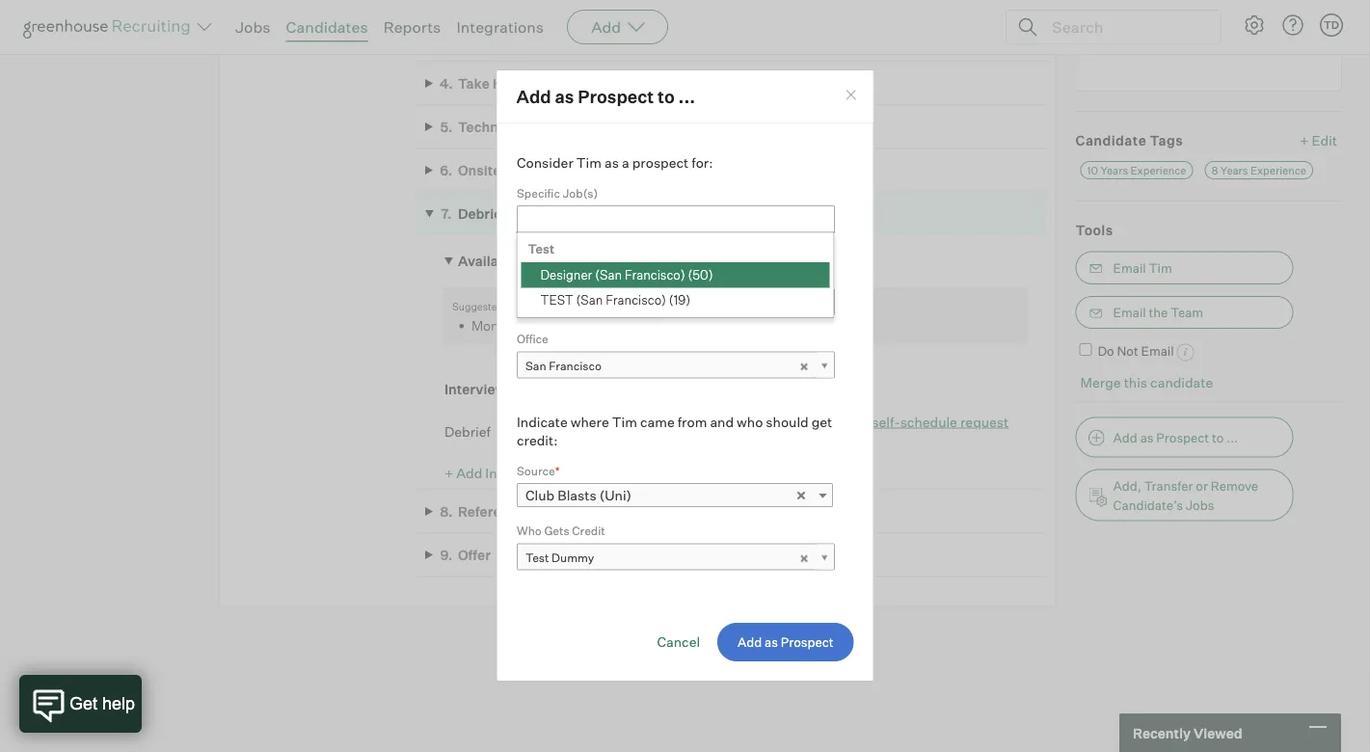 Task type: describe. For each thing, give the bounding box(es) containing it.
+ for + add interview
[[444, 465, 453, 482]]

email the team
[[1113, 305, 1204, 320]]

francisco) for (19)
[[606, 293, 666, 308]]

jobs link
[[235, 17, 270, 37]]

for:
[[691, 154, 713, 171]]

add,
[[1113, 478, 1142, 494]]

1 vertical spatial debrief
[[444, 423, 491, 440]]

0 vertical spatial debrief
[[458, 206, 506, 223]]

take
[[458, 76, 490, 92]]

recently viewed
[[1133, 724, 1243, 741]]

resend
[[710, 253, 757, 270]]

do
[[1098, 344, 1114, 359]]

schedule interview link
[[706, 414, 826, 431]]

test
[[540, 293, 573, 308]]

add, transfer or remove candidate's jobs
[[1113, 478, 1258, 513]]

/
[[544, 244, 551, 260]]

preliminary
[[458, 32, 534, 49]]

source *
[[516, 463, 559, 478]]

credit
[[572, 524, 605, 538]]

request
[[960, 414, 1009, 431]]

office
[[516, 332, 548, 346]]

integrations link
[[456, 17, 544, 37]]

test option
[[521, 237, 830, 263]]

6. onsite
[[440, 162, 501, 179]]

interview for 5. technical interview
[[524, 119, 586, 136]]

gets
[[544, 524, 569, 538]]

add inside add as prospect to ... dialog
[[516, 86, 551, 108]]

available
[[735, 300, 777, 313]]

sep
[[625, 206, 649, 223]]

interview for + add interview
[[485, 465, 544, 482]]

merge
[[1081, 374, 1121, 391]]

designer
[[540, 267, 592, 283]]

specific
[[516, 186, 560, 200]]

availability
[[458, 253, 531, 270]]

tags
[[1150, 133, 1183, 150]]

4.
[[440, 76, 453, 92]]

resend button
[[710, 253, 757, 270]]

candidates link
[[286, 17, 368, 37]]

suggested times: mon oct 16, 11:00am – 4:00pm
[[452, 300, 662, 334]]

close image
[[843, 88, 859, 103]]

test (san francisco) (19) option
[[521, 288, 830, 314]]

... inside the add as prospect to ... button
[[1227, 430, 1238, 445]]

as inside the add as prospect to ... button
[[1140, 430, 1154, 445]]

edit inside + edit link
[[1312, 133, 1337, 150]]

0 horizontal spatial jobs
[[235, 17, 270, 37]]

test inside option
[[528, 242, 555, 257]]

who
[[516, 524, 541, 538]]

10
[[1087, 164, 1098, 177]]

this
[[1124, 374, 1148, 391]]

td button
[[1320, 13, 1343, 37]]

job(s)
[[562, 186, 598, 200]]

schedule interview | send self-schedule request
[[706, 414, 1009, 431]]

these
[[790, 300, 816, 313]]

send
[[836, 414, 869, 431]]

should
[[765, 413, 808, 430]]

department
[[516, 269, 582, 283]]

none submit inside add as prospect to ... dialog
[[717, 623, 854, 662]]

Do Not Email checkbox
[[1080, 344, 1092, 356]]

test down who
[[525, 551, 549, 565]]

or:
[[553, 244, 570, 260]]

add, transfer or remove candidate's jobs button
[[1076, 470, 1294, 522]]

6.
[[440, 162, 453, 179]]

(san for test
[[576, 293, 603, 308]]

experience for 10 years experience
[[1131, 164, 1186, 177]]

3.
[[440, 32, 453, 49]]

2 vertical spatial email
[[1141, 344, 1174, 359]]

scorecards link
[[258, 8, 415, 27]]

consider
[[516, 154, 573, 171]]

jobs inside the add, transfer or remove candidate's jobs
[[1186, 498, 1214, 513]]

candidates
[[286, 17, 368, 37]]

oct
[[502, 317, 524, 334]]

email the team button
[[1076, 296, 1294, 329]]

schedule
[[706, 414, 765, 431]]

reports
[[383, 17, 441, 37]]

integrations
[[456, 17, 544, 37]]

candidate
[[1076, 133, 1147, 150]]

add up reference
[[456, 465, 482, 482]]

blasts
[[557, 487, 596, 504]]

add as prospect to ... dialog
[[496, 70, 874, 682]]

prospect inside button
[[1156, 430, 1209, 445]]

self-
[[872, 414, 900, 431]]

francisco
[[548, 359, 601, 373]]

9. offer
[[440, 547, 491, 564]]

tim inside indicate where tim came from and who should get credit:
[[612, 413, 637, 430]]

from
[[677, 413, 707, 430]]

(uni)
[[599, 487, 631, 504]]

check
[[528, 504, 569, 521]]

prospect
[[632, 154, 688, 171]]

10 years experience
[[1087, 164, 1186, 177]]

san
[[525, 359, 546, 373]]

greenhouse recruiting image
[[23, 15, 197, 39]]

1 horizontal spatial not
[[1117, 344, 1139, 359]]

interviews
[[444, 381, 513, 398]]

designer (san francisco) (50)
[[540, 267, 713, 283]]

just now
[[619, 253, 671, 270]]

to inside button
[[1212, 430, 1224, 445]]

(50)
[[688, 267, 713, 283]]

candidate tags
[[1076, 133, 1183, 150]]

0 horizontal spatial as
[[555, 86, 574, 108]]

edit link
[[821, 317, 847, 334]]

16,
[[527, 317, 543, 334]]

scorecards
[[258, 9, 330, 26]]

email for email tim
[[1113, 261, 1146, 276]]

onsite
[[458, 162, 501, 179]]

*
[[555, 463, 559, 478]]

test (san francisco) (19)
[[540, 293, 690, 308]]

add as prospect to ... button
[[1076, 418, 1294, 458]]

tim up job(s) in the left top of the page
[[576, 154, 601, 171]]

8 years experience link
[[1205, 162, 1313, 180]]

9.
[[440, 547, 453, 564]]

not inside the tim is available at these times: not yet responded edit
[[704, 317, 727, 334]]

add as prospect to ... inside button
[[1113, 430, 1238, 445]]

or
[[1196, 478, 1208, 494]]

(current
[[509, 206, 565, 223]]



Task type: locate. For each thing, give the bounding box(es) containing it.
+ add interview
[[444, 465, 544, 482]]

add as prospect to ...
[[516, 86, 695, 108], [1113, 430, 1238, 445]]

tim left is
[[704, 300, 723, 313]]

add right screen
[[591, 17, 621, 37]]

add up 5. technical interview
[[516, 86, 551, 108]]

as right home
[[555, 86, 574, 108]]

credit:
[[516, 432, 557, 449]]

1 vertical spatial to
[[1212, 430, 1224, 445]]

+ edit link
[[1295, 128, 1342, 155]]

18,
[[652, 206, 670, 223]]

0 horizontal spatial edit
[[821, 317, 847, 334]]

1 horizontal spatial experience
[[1251, 164, 1306, 177]]

reports link
[[383, 17, 441, 37]]

add as prospect to ... inside dialog
[[516, 86, 695, 108]]

years inside 8 years experience link
[[1221, 164, 1248, 177]]

prospect inside dialog
[[578, 86, 654, 108]]

consider tim as a prospect for:
[[516, 154, 713, 171]]

where
[[570, 413, 609, 430]]

debrief right '7.'
[[458, 206, 506, 223]]

1 horizontal spatial to
[[1212, 430, 1224, 445]]

1 horizontal spatial ...
[[1227, 430, 1238, 445]]

email up "merge this candidate" link
[[1141, 344, 1174, 359]]

jobs left candidates link
[[235, 17, 270, 37]]

not right do at the right of page
[[1117, 344, 1139, 359]]

years right 10
[[1101, 164, 1128, 177]]

td
[[1324, 18, 1339, 31]]

2 horizontal spatial as
[[1140, 430, 1154, 445]]

0 vertical spatial prospect
[[578, 86, 654, 108]]

email for email the team
[[1113, 305, 1146, 320]]

test up 16,
[[525, 296, 549, 310]]

Search text field
[[1047, 13, 1203, 41]]

francisco)
[[625, 267, 685, 283], [606, 293, 666, 308]]

0 horizontal spatial experience
[[1131, 164, 1186, 177]]

0 vertical spatial as
[[555, 86, 574, 108]]

1 vertical spatial not
[[1117, 344, 1139, 359]]

+ edit
[[1300, 133, 1337, 150]]

1 vertical spatial prospect
[[1156, 430, 1209, 445]]

to
[[658, 86, 675, 108], [1212, 430, 1224, 445]]

experience down tags in the top of the page
[[1131, 164, 1186, 177]]

candidate's
[[1113, 498, 1183, 513]]

to up "remove"
[[1212, 430, 1224, 445]]

debrief down interviews
[[444, 423, 491, 440]]

email left the
[[1113, 305, 1146, 320]]

1 vertical spatial email
[[1113, 305, 1146, 320]]

0 vertical spatial to
[[658, 86, 675, 108]]

viewed
[[1194, 724, 1243, 741]]

0 vertical spatial not
[[704, 317, 727, 334]]

0 vertical spatial francisco)
[[625, 267, 685, 283]]

tim inside button
[[1149, 261, 1172, 276]]

1 experience from the left
[[1131, 164, 1186, 177]]

add button
[[567, 10, 668, 44]]

merge this candidate link
[[1081, 374, 1213, 391]]

club
[[525, 487, 554, 504]]

1 years from the left
[[1101, 164, 1128, 177]]

2 vertical spatial as
[[1140, 430, 1154, 445]]

interview left "|"
[[768, 414, 826, 431]]

to up prospect
[[658, 86, 675, 108]]

interview up club
[[485, 465, 544, 482]]

sep 18, 2023
[[625, 206, 706, 223]]

(san for designer
[[595, 267, 622, 283]]

2 experience from the left
[[1251, 164, 1306, 177]]

4. take home test
[[440, 76, 563, 92]]

interview
[[524, 119, 586, 136], [768, 414, 826, 431], [485, 465, 544, 482]]

just
[[619, 253, 642, 270]]

merge this candidate
[[1081, 374, 1213, 391]]

5.
[[440, 119, 453, 136]]

|
[[829, 414, 833, 431]]

... inside add as prospect to ... dialog
[[678, 86, 695, 108]]

tim
[[576, 154, 601, 171], [1149, 261, 1172, 276], [704, 300, 723, 313], [612, 413, 637, 430]]

+ up the 8 years experience
[[1300, 133, 1309, 150]]

and
[[516, 244, 541, 260]]

1 vertical spatial francisco)
[[606, 293, 666, 308]]

+ for + edit
[[1300, 133, 1309, 150]]

years right 8
[[1221, 164, 1248, 177]]

san francisco link
[[516, 352, 835, 379]]

and / or:
[[516, 244, 570, 260]]

configure image
[[1243, 13, 1266, 37]]

email inside 'email tim' button
[[1113, 261, 1146, 276]]

cancel
[[657, 634, 700, 651]]

francisco) for (50)
[[625, 267, 685, 283]]

experience down + edit
[[1251, 164, 1306, 177]]

times:
[[819, 300, 848, 313]]

home
[[492, 76, 532, 92]]

get
[[811, 413, 832, 430]]

2 vertical spatial interview
[[485, 465, 544, 482]]

candidate
[[1150, 374, 1213, 391]]

email up email the team
[[1113, 261, 1146, 276]]

experience for 8 years experience
[[1251, 164, 1306, 177]]

tim inside the tim is available at these times: not yet responded edit
[[704, 300, 723, 313]]

... up for: on the right of page
[[678, 86, 695, 108]]

as up add,
[[1140, 430, 1154, 445]]

0 horizontal spatial not
[[704, 317, 727, 334]]

+ add interview link
[[444, 465, 544, 482]]

club blasts (uni) link
[[516, 483, 833, 507]]

2 years from the left
[[1221, 164, 1248, 177]]

1 horizontal spatial jobs
[[1186, 498, 1214, 513]]

source
[[516, 463, 555, 478]]

is
[[725, 300, 733, 313]]

designer (san francisco) (50) option
[[521, 263, 830, 288]]

dummy
[[551, 551, 594, 565]]

indicate where tim came from and who should get credit:
[[516, 413, 832, 449]]

to inside dialog
[[658, 86, 675, 108]]

0 vertical spatial (san
[[595, 267, 622, 283]]

11:00am
[[546, 317, 597, 334]]

screen
[[537, 32, 583, 49]]

0 horizontal spatial +
[[444, 465, 453, 482]]

team
[[1171, 305, 1204, 320]]

8 years experience
[[1212, 164, 1306, 177]]

0 horizontal spatial to
[[658, 86, 675, 108]]

tim is available at these times: not yet responded edit
[[704, 300, 848, 334]]

debrief
[[458, 206, 506, 223], [444, 423, 491, 440]]

not down is
[[704, 317, 727, 334]]

add inside the add as prospect to ... button
[[1113, 430, 1138, 445]]

1 horizontal spatial years
[[1221, 164, 1248, 177]]

1 vertical spatial (san
[[576, 293, 603, 308]]

... up "remove"
[[1227, 430, 1238, 445]]

0 vertical spatial email
[[1113, 261, 1146, 276]]

1 vertical spatial as
[[604, 154, 619, 171]]

0 horizontal spatial add as prospect to ...
[[516, 86, 695, 108]]

edit up 8 years experience link
[[1312, 133, 1337, 150]]

0 vertical spatial interview
[[524, 119, 586, 136]]

1 horizontal spatial edit
[[1312, 133, 1337, 150]]

1 vertical spatial edit
[[821, 317, 847, 334]]

indicate
[[516, 413, 567, 430]]

test right home
[[535, 76, 563, 92]]

0 vertical spatial edit
[[1312, 133, 1337, 150]]

3. preliminary screen
[[440, 32, 583, 49]]

0 horizontal spatial ...
[[678, 86, 695, 108]]

(san up test (san francisco) (19)
[[595, 267, 622, 283]]

0 vertical spatial +
[[1300, 133, 1309, 150]]

None submit
[[717, 623, 854, 662]]

tools
[[1076, 222, 1113, 239]]

0 vertical spatial add as prospect to ...
[[516, 86, 695, 108]]

None text field
[[517, 207, 828, 231]]

not
[[704, 317, 727, 334], [1117, 344, 1139, 359]]

interview up "consider"
[[524, 119, 586, 136]]

none text field inside add as prospect to ... dialog
[[517, 207, 828, 231]]

0 vertical spatial ...
[[678, 86, 695, 108]]

add inside add popup button
[[591, 17, 621, 37]]

yet
[[730, 317, 749, 334]]

1 horizontal spatial add as prospect to ...
[[1113, 430, 1238, 445]]

add up add,
[[1113, 430, 1138, 445]]

jobs down or
[[1186, 498, 1214, 513]]

1 vertical spatial interview
[[768, 414, 826, 431]]

email inside email the team button
[[1113, 305, 1146, 320]]

test up the department
[[528, 242, 555, 257]]

tim up the
[[1149, 261, 1172, 276]]

tim left came
[[612, 413, 637, 430]]

test link
[[516, 288, 835, 316]]

add as prospect to ... up consider tim as a prospect for:
[[516, 86, 695, 108]]

test dummy
[[525, 551, 594, 565]]

1 vertical spatial +
[[444, 465, 453, 482]]

add as prospect to ... up transfer
[[1113, 430, 1238, 445]]

+
[[1300, 133, 1309, 150], [444, 465, 453, 482]]

stage)
[[568, 206, 612, 223]]

years for 10
[[1101, 164, 1128, 177]]

suggested
[[452, 300, 503, 313]]

8. reference check
[[440, 504, 569, 521]]

years for 8
[[1221, 164, 1248, 177]]

1 vertical spatial ...
[[1227, 430, 1238, 445]]

club blasts (uni)
[[525, 487, 631, 504]]

0 horizontal spatial prospect
[[578, 86, 654, 108]]

as
[[555, 86, 574, 108], [604, 154, 619, 171], [1140, 430, 1154, 445]]

email tim button
[[1076, 252, 1294, 285]]

do not email
[[1098, 344, 1174, 359]]

1 horizontal spatial prospect
[[1156, 430, 1209, 445]]

send self-schedule request link
[[836, 414, 1009, 431]]

(san up –
[[576, 293, 603, 308]]

1 horizontal spatial +
[[1300, 133, 1309, 150]]

san francisco
[[525, 359, 601, 373]]

edit down times:
[[821, 317, 847, 334]]

prospect
[[578, 86, 654, 108], [1156, 430, 1209, 445]]

None text field
[[1076, 0, 1342, 92]]

remove
[[1211, 478, 1258, 494]]

prospect up transfer
[[1156, 430, 1209, 445]]

2023
[[673, 206, 706, 223]]

1 vertical spatial add as prospect to ...
[[1113, 430, 1238, 445]]

years inside 10 years experience link
[[1101, 164, 1128, 177]]

at
[[779, 300, 788, 313]]

prospect up consider tim as a prospect for:
[[578, 86, 654, 108]]

edit inside the tim is available at these times: not yet responded edit
[[821, 317, 847, 334]]

a
[[621, 154, 629, 171]]

+ up 8.
[[444, 465, 453, 482]]

the
[[1149, 305, 1168, 320]]

1 vertical spatial jobs
[[1186, 498, 1214, 513]]

1 horizontal spatial as
[[604, 154, 619, 171]]

0 horizontal spatial years
[[1101, 164, 1128, 177]]

0 vertical spatial jobs
[[235, 17, 270, 37]]

as left a
[[604, 154, 619, 171]]

responded
[[752, 317, 818, 334]]



Task type: vqa. For each thing, say whether or not it's contained in the screenshot.
the campaigns.
no



